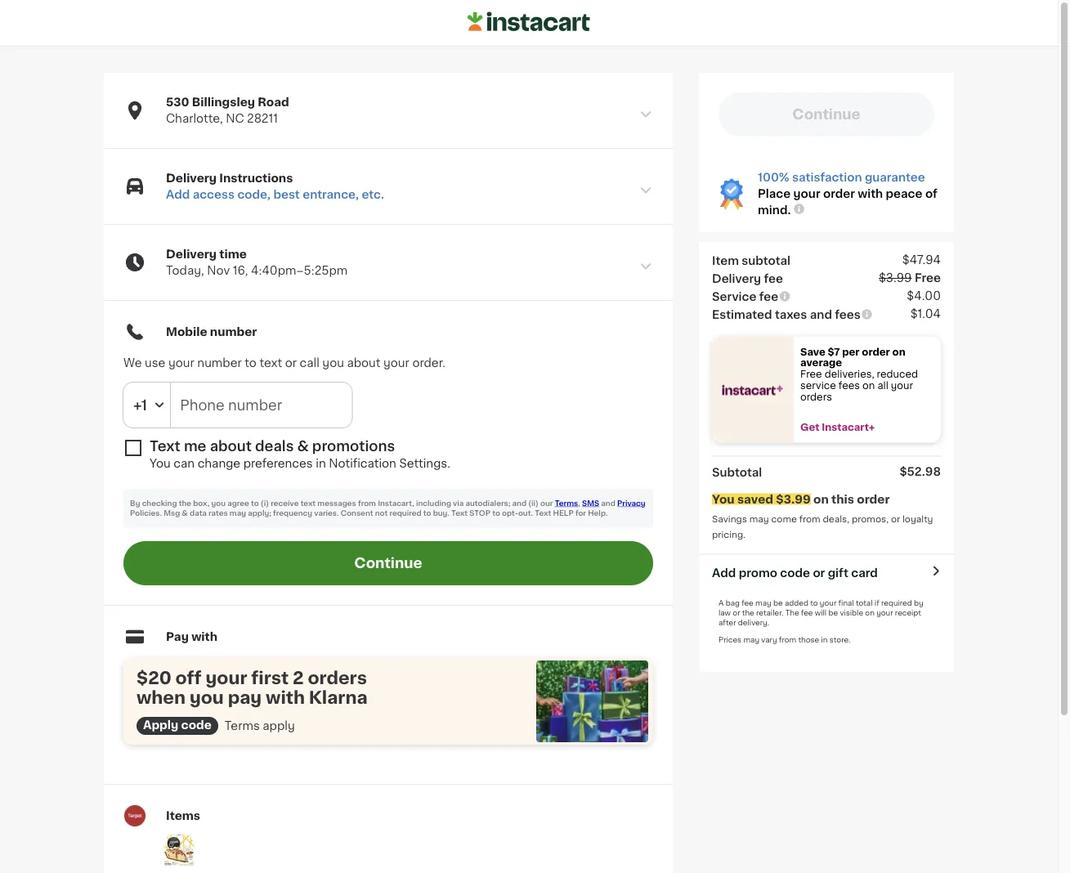 Task type: describe. For each thing, give the bounding box(es) containing it.
+1
[[133, 398, 147, 412]]

fee down subtotal
[[764, 273, 783, 284]]

savings may come from deals, promos, or loyalty pricing.
[[712, 515, 935, 539]]

1 vertical spatial be
[[828, 609, 838, 616]]

may down delivery.
[[743, 636, 759, 643]]

to down 'including'
[[423, 510, 431, 517]]

Phone number telephone field
[[170, 383, 352, 428]]

estimated taxes and fees
[[712, 309, 860, 320]]

apply;
[[248, 510, 271, 517]]

100%
[[758, 172, 789, 183]]

0 horizontal spatial $3.99
[[776, 493, 811, 505]]

to down autodialers;
[[492, 510, 500, 517]]

charlotte,
[[166, 113, 223, 124]]

peace
[[886, 188, 922, 199]]

from for prices may vary from those in store.
[[779, 636, 796, 643]]

,
[[578, 500, 580, 507]]

store.
[[830, 636, 850, 643]]

card
[[851, 567, 878, 578]]

or inside a bag fee may be added to your final total if required by law or the retailer. the fee will be visible on your receipt after delivery.
[[733, 609, 740, 616]]

first
[[251, 669, 289, 686]]

bag
[[726, 599, 740, 607]]

a
[[719, 599, 724, 607]]

varies.
[[314, 510, 339, 517]]

nc
[[226, 113, 244, 124]]

your inside save $7 per order on average free deliveries, reduced service fees on all your orders
[[891, 381, 913, 390]]

delivery for add
[[166, 172, 217, 184]]

by checking the box, you agree to (i) receive text messages from instacart, including via autodialers; and (ii) our terms , sms and privacy policies. msg & data rates may apply; frequency varies. consent not required to buy. text stop to opt-out. text help for help.
[[130, 500, 645, 517]]

on up reduced
[[892, 347, 905, 356]]

continue
[[354, 556, 422, 570]]

$52.98
[[899, 466, 941, 477]]

may inside savings may come from deals, promos, or loyalty pricing.
[[749, 515, 769, 524]]

the
[[785, 609, 799, 616]]

order inside place your order with peace of mind.
[[823, 188, 855, 199]]

$3.99 free
[[879, 272, 941, 283]]

your up will
[[820, 599, 836, 607]]

mobile number
[[166, 326, 257, 338]]

free inside save $7 per order on average free deliveries, reduced service fees on all your orders
[[800, 369, 822, 379]]

can
[[174, 458, 195, 469]]

items
[[166, 810, 200, 822]]

mobile
[[166, 326, 207, 338]]

to left (i)
[[251, 500, 259, 507]]

pay
[[228, 689, 262, 706]]

$1.04
[[910, 308, 941, 319]]

today,
[[166, 265, 204, 276]]

your inside place your order with peace of mind.
[[793, 188, 820, 199]]

receive
[[271, 500, 299, 507]]

we
[[123, 357, 142, 369]]

of
[[925, 188, 937, 199]]

pay
[[166, 631, 189, 642]]

home image
[[468, 9, 590, 34]]

the inside a bag fee may be added to your final total if required by law or the retailer. the fee will be visible on your receipt after delivery.
[[742, 609, 754, 616]]

after
[[719, 619, 736, 626]]

law
[[719, 609, 731, 616]]

0 vertical spatial $3.99
[[879, 272, 912, 283]]

delivery instructions image
[[638, 183, 653, 198]]

(i)
[[261, 500, 269, 507]]

get instacart+ button
[[794, 422, 941, 433]]

mind.
[[758, 204, 791, 216]]

nov
[[207, 265, 230, 276]]

privacy link
[[617, 500, 645, 507]]

you inside text me about deals & promotions you can change preferences in notification settings.
[[150, 458, 171, 469]]

0 vertical spatial you
[[322, 357, 344, 369]]

by
[[130, 500, 140, 507]]

box,
[[193, 500, 210, 507]]

consent
[[341, 510, 373, 517]]

our
[[540, 500, 553, 507]]

your left order.
[[383, 357, 409, 369]]

the inside "by checking the box, you agree to (i) receive text messages from instacart, including via autodialers; and (ii) our terms , sms and privacy policies. msg & data rates may apply; frequency varies. consent not required to buy. text stop to opt-out. text help for help."
[[179, 500, 191, 507]]

visible
[[840, 609, 863, 616]]

$7
[[828, 347, 840, 356]]

deals
[[255, 439, 294, 453]]

may inside a bag fee may be added to your final total if required by law or the retailer. the fee will be visible on your receipt after delivery.
[[755, 599, 771, 607]]

0 vertical spatial fees
[[835, 309, 860, 320]]

delivery for today,
[[166, 248, 217, 260]]

total
[[856, 599, 873, 607]]

fee right the bag
[[742, 599, 753, 607]]

you inside $20 off your first 2 orders when you pay with klarna
[[190, 689, 224, 706]]

road
[[258, 96, 289, 108]]

required inside a bag fee may be added to your final total if required by law or the retailer. the fee will be visible on your receipt after delivery.
[[881, 599, 912, 607]]

continue button
[[123, 541, 653, 585]]

add promo code or gift card button
[[712, 564, 878, 581]]

privacy
[[617, 500, 645, 507]]

1 horizontal spatial free
[[915, 272, 941, 283]]

order.
[[412, 357, 445, 369]]

fee up estimated taxes and fees
[[759, 291, 778, 302]]

Select a country button
[[123, 383, 170, 428]]

service fee
[[712, 291, 778, 302]]

orders inside save $7 per order on average free deliveries, reduced service fees on all your orders
[[800, 392, 832, 401]]

retailer.
[[756, 609, 783, 616]]

agree
[[227, 500, 249, 507]]

your down if
[[876, 609, 893, 616]]

deals,
[[823, 515, 849, 524]]

4:40pm–5:25pm
[[251, 265, 348, 276]]

on left all
[[862, 381, 875, 390]]

help
[[553, 510, 574, 517]]

0 horizontal spatial with
[[191, 631, 217, 642]]

use
[[145, 357, 165, 369]]

out.
[[518, 510, 533, 517]]

2 vertical spatial order
[[857, 493, 890, 505]]

loyalty
[[902, 515, 933, 524]]

add inside button
[[712, 567, 736, 578]]

2 horizontal spatial text
[[535, 510, 551, 517]]

prices may vary from those in store.
[[719, 636, 850, 643]]

we use your number to text or call you about your order.
[[123, 357, 445, 369]]

order inside save $7 per order on average free deliveries, reduced service fees on all your orders
[[862, 347, 890, 356]]

apply
[[263, 720, 295, 732]]

call
[[300, 357, 319, 369]]

buy.
[[433, 510, 450, 517]]

best
[[273, 189, 300, 200]]

from inside "by checking the box, you agree to (i) receive text messages from instacart, including via autodialers; and (ii) our terms , sms and privacy policies. msg & data rates may apply; frequency varies. consent not required to buy. text stop to opt-out. text help for help."
[[358, 500, 376, 507]]

on left this
[[813, 493, 829, 505]]

gift
[[828, 567, 848, 578]]

preferences
[[243, 458, 313, 469]]

off
[[175, 669, 202, 686]]

delivery address image
[[638, 107, 653, 122]]

530 billingsley road charlotte, nc 28211
[[166, 96, 289, 124]]

get instacart+
[[800, 423, 875, 432]]

terms apply
[[225, 720, 295, 732]]

etc.
[[362, 189, 384, 200]]

in inside text me about deals & promotions you can change preferences in notification settings.
[[316, 458, 326, 469]]

0 vertical spatial text
[[259, 357, 282, 369]]

2 horizontal spatial and
[[810, 309, 832, 320]]

satisfaction
[[792, 172, 862, 183]]

0 horizontal spatial be
[[773, 599, 783, 607]]

rates
[[208, 510, 228, 517]]

reduced
[[877, 369, 918, 379]]

$20 off your first 2 orders when you pay with klarna
[[137, 669, 368, 706]]

text inside "by checking the box, you agree to (i) receive text messages from instacart, including via autodialers; and (ii) our terms , sms and privacy policies. msg & data rates may apply; frequency varies. consent not required to buy. text stop to opt-out. text help for help."
[[301, 500, 316, 507]]

from for savings may come from deals, promos, or loyalty pricing.
[[799, 515, 820, 524]]



Task type: vqa. For each thing, say whether or not it's contained in the screenshot.
Goods
no



Task type: locate. For each thing, give the bounding box(es) containing it.
1 vertical spatial the
[[742, 609, 754, 616]]

0 vertical spatial be
[[773, 599, 783, 607]]

you right call at the top left of the page
[[322, 357, 344, 369]]

may down "saved"
[[749, 515, 769, 524]]

terms down 'pay'
[[225, 720, 260, 732]]

free up $4.00
[[915, 272, 941, 283]]

& inside text me about deals & promotions you can change preferences in notification settings.
[[297, 439, 309, 453]]

fees up per
[[835, 309, 860, 320]]

required up receipt
[[881, 599, 912, 607]]

1 vertical spatial text
[[301, 500, 316, 507]]

pay with
[[166, 631, 217, 642]]

0 horizontal spatial from
[[358, 500, 376, 507]]

1 vertical spatial fees
[[839, 381, 860, 390]]

to inside a bag fee may be added to your final total if required by law or the retailer. the fee will be visible on your receipt after delivery.
[[810, 599, 818, 607]]

your down reduced
[[891, 381, 913, 390]]

with right pay
[[191, 631, 217, 642]]

orders down 'service'
[[800, 392, 832, 401]]

instacart,
[[378, 500, 414, 507]]

$3.99 up come
[[776, 493, 811, 505]]

entrance,
[[303, 189, 359, 200]]

pricing.
[[712, 530, 745, 539]]

you
[[322, 357, 344, 369], [211, 500, 226, 507], [190, 689, 224, 706]]

on down total
[[865, 609, 875, 616]]

1 vertical spatial with
[[191, 631, 217, 642]]

you up savings
[[712, 493, 735, 505]]

$47.94
[[902, 254, 941, 265]]

& inside "by checking the box, you agree to (i) receive text messages from instacart, including via autodialers; and (ii) our terms , sms and privacy policies. msg & data rates may apply; frequency varies. consent not required to buy. text stop to opt-out. text help for help."
[[182, 510, 188, 517]]

delivery time image
[[638, 259, 653, 274]]

0 horizontal spatial orders
[[308, 669, 367, 686]]

0 vertical spatial about
[[347, 357, 380, 369]]

your inside $20 off your first 2 orders when you pay with klarna
[[206, 669, 247, 686]]

in
[[316, 458, 326, 469], [821, 636, 828, 643]]

0 horizontal spatial text
[[150, 439, 180, 453]]

policies.
[[130, 510, 162, 517]]

1 horizontal spatial and
[[601, 500, 615, 507]]

with down the 2
[[266, 689, 305, 706]]

orders
[[800, 392, 832, 401], [308, 669, 367, 686]]

2 horizontal spatial with
[[858, 188, 883, 199]]

0 vertical spatial &
[[297, 439, 309, 453]]

1 vertical spatial number
[[197, 357, 242, 369]]

text up can
[[150, 439, 180, 453]]

1 horizontal spatial the
[[742, 609, 754, 616]]

order up promos,
[[857, 493, 890, 505]]

to up phone number telephone field
[[245, 357, 257, 369]]

1 vertical spatial you
[[712, 493, 735, 505]]

fees inside save $7 per order on average free deliveries, reduced service fees on all your orders
[[839, 381, 860, 390]]

number right mobile
[[210, 326, 257, 338]]

about right call at the top left of the page
[[347, 357, 380, 369]]

data
[[190, 510, 207, 517]]

0 vertical spatial required
[[389, 510, 421, 517]]

1 horizontal spatial terms
[[555, 500, 578, 507]]

text me about deals & promotions you can change preferences in notification settings.
[[150, 439, 450, 469]]

0 vertical spatial code
[[780, 567, 810, 578]]

1 vertical spatial &
[[182, 510, 188, 517]]

the up delivery.
[[742, 609, 754, 616]]

1 horizontal spatial from
[[779, 636, 796, 643]]

2 vertical spatial you
[[190, 689, 224, 706]]

1 horizontal spatial text
[[301, 500, 316, 507]]

$20
[[137, 669, 171, 686]]

1 horizontal spatial orders
[[800, 392, 832, 401]]

add promo code or gift card
[[712, 567, 878, 578]]

or down the bag
[[733, 609, 740, 616]]

1 vertical spatial you
[[211, 500, 226, 507]]

you inside "by checking the box, you agree to (i) receive text messages from instacart, including via autodialers; and (ii) our terms , sms and privacy policies. msg & data rates may apply; frequency varies. consent not required to buy. text stop to opt-out. text help for help."
[[211, 500, 226, 507]]

text down our on the bottom right of page
[[535, 510, 551, 517]]

fees
[[835, 309, 860, 320], [839, 381, 860, 390]]

may
[[230, 510, 246, 517], [749, 515, 769, 524], [755, 599, 771, 607], [743, 636, 759, 643]]

with inside place your order with peace of mind.
[[858, 188, 883, 199]]

those
[[798, 636, 819, 643]]

delivery inside delivery time today, nov 16, 4:40pm–5:25pm
[[166, 248, 217, 260]]

order right per
[[862, 347, 890, 356]]

$3.99 down $47.94
[[879, 272, 912, 283]]

0 horizontal spatial and
[[512, 500, 526, 507]]

or left loyalty
[[891, 515, 900, 524]]

2 horizontal spatial from
[[799, 515, 820, 524]]

your up 'pay'
[[206, 669, 247, 686]]

1 vertical spatial orders
[[308, 669, 367, 686]]

your up the more info about 100% satisfaction guarantee image
[[793, 188, 820, 199]]

1 vertical spatial add
[[712, 567, 736, 578]]

delivery up access
[[166, 172, 217, 184]]

1 vertical spatial about
[[210, 439, 252, 453]]

2 vertical spatial delivery
[[712, 273, 761, 284]]

delivery.
[[738, 619, 769, 626]]

about up change
[[210, 439, 252, 453]]

0 horizontal spatial about
[[210, 439, 252, 453]]

1 horizontal spatial code
[[780, 567, 810, 578]]

2 vertical spatial from
[[779, 636, 796, 643]]

from right vary
[[779, 636, 796, 643]]

0 horizontal spatial you
[[150, 458, 171, 469]]

order
[[823, 188, 855, 199], [862, 347, 890, 356], [857, 493, 890, 505]]

your
[[793, 188, 820, 199], [168, 357, 194, 369], [383, 357, 409, 369], [891, 381, 913, 390], [820, 599, 836, 607], [876, 609, 893, 616], [206, 669, 247, 686]]

16,
[[233, 265, 248, 276]]

fee left will
[[801, 609, 813, 616]]

1 vertical spatial free
[[800, 369, 822, 379]]

1 vertical spatial order
[[862, 347, 890, 356]]

from down you saved $3.99 on this order at the bottom of the page
[[799, 515, 820, 524]]

frequency
[[273, 510, 312, 517]]

opt-
[[502, 510, 518, 517]]

from inside savings may come from deals, promos, or loyalty pricing.
[[799, 515, 820, 524]]

delivery up service
[[712, 273, 761, 284]]

delivery
[[166, 172, 217, 184], [166, 248, 217, 260], [712, 273, 761, 284]]

and up help.
[[601, 500, 615, 507]]

delivery inside delivery instructions add access code, best entrance, etc.
[[166, 172, 217, 184]]

notification
[[329, 458, 396, 469]]

save $7 per order on average free deliveries, reduced service fees on all your orders
[[800, 347, 920, 401]]

required inside "by checking the box, you agree to (i) receive text messages from instacart, including via autodialers; and (ii) our terms , sms and privacy policies. msg & data rates may apply; frequency varies. consent not required to buy. text stop to opt-out. text help for help."
[[389, 510, 421, 517]]

you left can
[[150, 458, 171, 469]]

1 horizontal spatial $3.99
[[879, 272, 912, 283]]

0 horizontal spatial &
[[182, 510, 188, 517]]

you saved $3.99 on this order
[[712, 493, 890, 505]]

number
[[210, 326, 257, 338], [197, 357, 242, 369]]

1 vertical spatial in
[[821, 636, 828, 643]]

1 vertical spatial required
[[881, 599, 912, 607]]

billingsley
[[192, 96, 255, 108]]

prices
[[719, 636, 742, 643]]

number down the mobile number
[[197, 357, 242, 369]]

apply code
[[143, 719, 212, 731]]

service
[[712, 291, 756, 302]]

more info about 100% satisfaction guarantee image
[[792, 202, 805, 215]]

about inside text me about deals & promotions you can change preferences in notification settings.
[[210, 439, 252, 453]]

not
[[375, 510, 388, 517]]

0 vertical spatial in
[[316, 458, 326, 469]]

and right taxes
[[810, 309, 832, 320]]

klarna
[[309, 689, 368, 706]]

28211
[[247, 113, 278, 124]]

save
[[800, 347, 825, 356]]

on inside a bag fee may be added to your final total if required by law or the retailer. the fee will be visible on your receipt after delivery.
[[865, 609, 875, 616]]

saved
[[737, 493, 773, 505]]

be right will
[[828, 609, 838, 616]]

from up consent
[[358, 500, 376, 507]]

vary
[[761, 636, 777, 643]]

final
[[838, 599, 854, 607]]

help.
[[588, 510, 608, 517]]

0 horizontal spatial in
[[316, 458, 326, 469]]

0 vertical spatial the
[[179, 500, 191, 507]]

via
[[453, 500, 464, 507]]

add inside delivery instructions add access code, best entrance, etc.
[[166, 189, 190, 200]]

text up frequency
[[301, 500, 316, 507]]

item
[[712, 255, 739, 266]]

orders up klarna
[[308, 669, 367, 686]]

your right the use
[[168, 357, 194, 369]]

checking
[[142, 500, 177, 507]]

terms up help
[[555, 500, 578, 507]]

autodialers;
[[466, 500, 510, 507]]

or left call at the top left of the page
[[285, 357, 297, 369]]

add up a
[[712, 567, 736, 578]]

0 vertical spatial with
[[858, 188, 883, 199]]

code right apply
[[181, 719, 212, 731]]

0 horizontal spatial add
[[166, 189, 190, 200]]

deliveries,
[[825, 369, 874, 379]]

0 vertical spatial number
[[210, 326, 257, 338]]

code up added
[[780, 567, 810, 578]]

the left box,
[[179, 500, 191, 507]]

change
[[198, 458, 240, 469]]

will
[[815, 609, 827, 616]]

free up 'service'
[[800, 369, 822, 379]]

add
[[166, 189, 190, 200], [712, 567, 736, 578]]

1 horizontal spatial be
[[828, 609, 838, 616]]

apply
[[143, 719, 178, 731]]

you up rates
[[211, 500, 226, 507]]

orders inside $20 off your first 2 orders when you pay with klarna
[[308, 669, 367, 686]]

may down agree
[[230, 510, 246, 517]]

0 vertical spatial free
[[915, 272, 941, 283]]

subtotal
[[712, 466, 762, 478]]

edwards® turtle pie image
[[163, 834, 195, 866]]

0 horizontal spatial text
[[259, 357, 282, 369]]

text
[[150, 439, 180, 453], [451, 510, 468, 517], [535, 510, 551, 517]]

savings
[[712, 515, 747, 524]]

0 vertical spatial terms
[[555, 500, 578, 507]]

0 horizontal spatial required
[[389, 510, 421, 517]]

1 horizontal spatial in
[[821, 636, 828, 643]]

delivery up today,
[[166, 248, 217, 260]]

0 vertical spatial from
[[358, 500, 376, 507]]

code,
[[237, 189, 271, 200]]

to up will
[[810, 599, 818, 607]]

be up retailer.
[[773, 599, 783, 607]]

1 horizontal spatial you
[[712, 493, 735, 505]]

or inside button
[[813, 567, 825, 578]]

1 horizontal spatial with
[[266, 689, 305, 706]]

with down 'guarantee'
[[858, 188, 883, 199]]

0 vertical spatial you
[[150, 458, 171, 469]]

receipt
[[895, 609, 921, 616]]

1 vertical spatial delivery
[[166, 248, 217, 260]]

item subtotal
[[712, 255, 790, 266]]

may inside "by checking the box, you agree to (i) receive text messages from instacart, including via autodialers; and (ii) our terms , sms and privacy policies. msg & data rates may apply; frequency varies. consent not required to buy. text stop to opt-out. text help for help."
[[230, 510, 246, 517]]

0 vertical spatial order
[[823, 188, 855, 199]]

promos,
[[852, 515, 889, 524]]

on
[[892, 347, 905, 356], [862, 381, 875, 390], [813, 493, 829, 505], [865, 609, 875, 616]]

may up retailer.
[[755, 599, 771, 607]]

terms link
[[555, 500, 578, 507]]

terms
[[555, 500, 578, 507], [225, 720, 260, 732]]

1 vertical spatial code
[[181, 719, 212, 731]]

0 vertical spatial add
[[166, 189, 190, 200]]

you down off
[[190, 689, 224, 706]]

per
[[842, 347, 860, 356]]

with inside $20 off your first 2 orders when you pay with klarna
[[266, 689, 305, 706]]

0 horizontal spatial terms
[[225, 720, 260, 732]]

fees down deliveries,
[[839, 381, 860, 390]]

0 vertical spatial orders
[[800, 392, 832, 401]]

0 vertical spatial delivery
[[166, 172, 217, 184]]

1 horizontal spatial add
[[712, 567, 736, 578]]

order down "100% satisfaction guarantee"
[[823, 188, 855, 199]]

in down promotions
[[316, 458, 326, 469]]

or inside savings may come from deals, promos, or loyalty pricing.
[[891, 515, 900, 524]]

1 horizontal spatial text
[[451, 510, 468, 517]]

or left 'gift'
[[813, 567, 825, 578]]

add left access
[[166, 189, 190, 200]]

average
[[800, 358, 842, 368]]

1 vertical spatial $3.99
[[776, 493, 811, 505]]

text down the via
[[451, 510, 468, 517]]

sms
[[582, 500, 599, 507]]

code inside button
[[780, 567, 810, 578]]

in left store.
[[821, 636, 828, 643]]

required down instacart,
[[389, 510, 421, 517]]

1 vertical spatial terms
[[225, 720, 260, 732]]

530
[[166, 96, 189, 108]]

promotions
[[312, 439, 395, 453]]

0 horizontal spatial free
[[800, 369, 822, 379]]

& right msg
[[182, 510, 188, 517]]

access
[[193, 189, 235, 200]]

2 vertical spatial with
[[266, 689, 305, 706]]

terms inside "by checking the box, you agree to (i) receive text messages from instacart, including via autodialers; and (ii) our terms , sms and privacy policies. msg & data rates may apply; frequency varies. consent not required to buy. text stop to opt-out. text help for help."
[[555, 500, 578, 507]]

delivery instructions add access code, best entrance, etc.
[[166, 172, 384, 200]]

1 horizontal spatial &
[[297, 439, 309, 453]]

text left call at the top left of the page
[[259, 357, 282, 369]]

text inside text me about deals & promotions you can change preferences in notification settings.
[[150, 439, 180, 453]]

for
[[575, 510, 586, 517]]

0 horizontal spatial code
[[181, 719, 212, 731]]

1 horizontal spatial about
[[347, 357, 380, 369]]

delivery fee
[[712, 273, 783, 284]]

1 horizontal spatial required
[[881, 599, 912, 607]]

stop
[[469, 510, 490, 517]]

come
[[771, 515, 797, 524]]

and up out.
[[512, 500, 526, 507]]

& right deals
[[297, 439, 309, 453]]

0 horizontal spatial the
[[179, 500, 191, 507]]

fee
[[764, 273, 783, 284], [759, 291, 778, 302], [742, 599, 753, 607], [801, 609, 813, 616]]

1 vertical spatial from
[[799, 515, 820, 524]]

text
[[259, 357, 282, 369], [301, 500, 316, 507]]

to
[[245, 357, 257, 369], [251, 500, 259, 507], [423, 510, 431, 517], [492, 510, 500, 517], [810, 599, 818, 607]]



